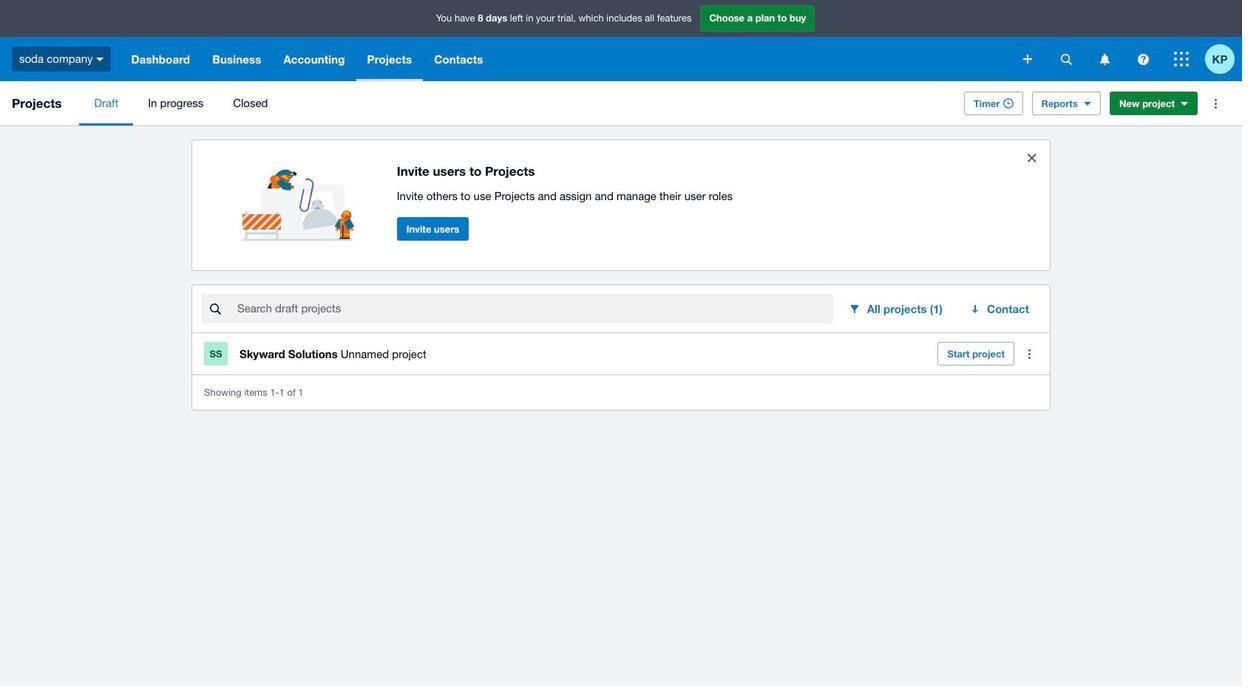 Task type: vqa. For each thing, say whether or not it's contained in the screenshot.
dialog
no



Task type: describe. For each thing, give the bounding box(es) containing it.
more options image
[[1201, 89, 1230, 118]]

invite users to projects image
[[242, 152, 361, 241]]

Search draft projects search field
[[236, 295, 833, 323]]



Task type: locate. For each thing, give the bounding box(es) containing it.
clear image
[[1017, 143, 1047, 173]]

svg image
[[1061, 54, 1072, 65]]

banner
[[0, 0, 1242, 81]]

svg image
[[1174, 52, 1189, 67], [1100, 54, 1109, 65], [1137, 54, 1148, 65], [1023, 55, 1032, 64], [96, 57, 104, 61]]



